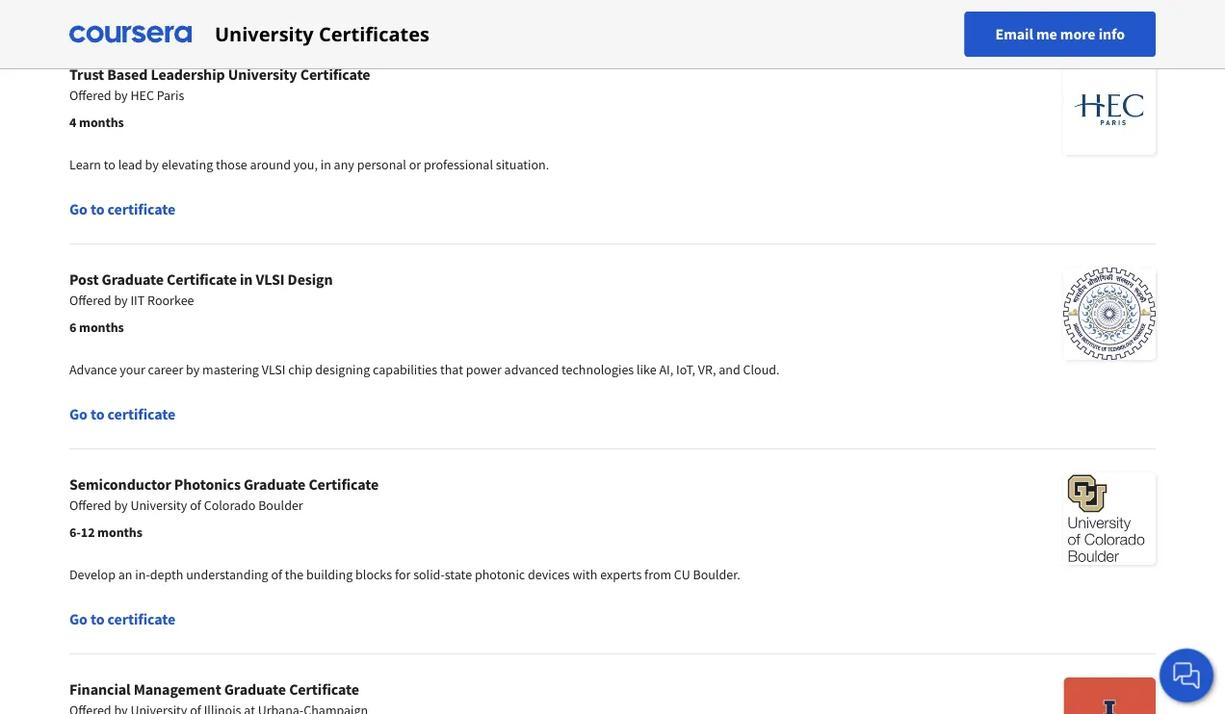 Task type: describe. For each thing, give the bounding box(es) containing it.
cu
[[674, 566, 690, 584]]

lead
[[118, 156, 142, 173]]

that
[[440, 361, 463, 379]]

leadership
[[151, 65, 225, 84]]

advance your career by mastering vlsi chip designing capabilities that power advanced technologies like ai, iot, vr, and cloud.
[[69, 361, 780, 379]]

colorado
[[204, 497, 256, 514]]

by inside trust based leadership university certificate offered by hec paris 4 months
[[114, 87, 128, 104]]

offered inside trust based leadership university certificate offered by hec paris 4 months
[[69, 87, 111, 104]]

graduate inside post graduate certificate in vlsi design offered by iit roorkee 6 months
[[102, 270, 164, 289]]

blocks
[[356, 566, 392, 584]]

like
[[637, 361, 657, 379]]

certificate inside post graduate certificate in vlsi design offered by iit roorkee 6 months
[[167, 270, 237, 289]]

to for post
[[91, 405, 105, 424]]

boulder.
[[693, 566, 741, 584]]

go for post graduate certificate in vlsi design
[[69, 405, 88, 424]]

understanding
[[186, 566, 268, 584]]

any
[[334, 156, 354, 173]]

and
[[719, 361, 741, 379]]

based
[[107, 65, 148, 84]]

advanced
[[504, 361, 559, 379]]

management
[[134, 680, 221, 699]]

semiconductor
[[69, 475, 171, 494]]

iot,
[[676, 361, 696, 379]]

cloud.
[[743, 361, 780, 379]]

vlsi inside post graduate certificate in vlsi design offered by iit roorkee 6 months
[[256, 270, 285, 289]]

ai,
[[659, 361, 674, 379]]

email me more info
[[996, 25, 1125, 44]]

depth
[[150, 566, 183, 584]]

for
[[395, 566, 411, 584]]

go to certificate for post
[[69, 405, 176, 424]]

experts
[[600, 566, 642, 584]]

vr,
[[698, 361, 716, 379]]

learn
[[69, 156, 101, 173]]

university certificates
[[215, 21, 430, 47]]

in-
[[135, 566, 150, 584]]

by inside 'semiconductor photonics graduate certificate offered by university of colorado boulder 6-12 months'
[[114, 497, 128, 514]]

professional
[[424, 156, 493, 173]]

12
[[81, 524, 95, 541]]

go for semiconductor photonics graduate certificate
[[69, 610, 88, 629]]

from
[[645, 566, 672, 584]]

develop
[[69, 566, 116, 584]]

by right "lead"
[[145, 156, 159, 173]]

financial management graduate certificate
[[69, 680, 359, 699]]

iit
[[130, 292, 145, 309]]

post
[[69, 270, 99, 289]]

email me more info button
[[965, 12, 1156, 57]]

financial
[[69, 680, 131, 699]]

certificates
[[319, 21, 430, 47]]

career
[[148, 361, 183, 379]]

go to certificate for semiconductor
[[69, 610, 176, 629]]

boulder
[[258, 497, 303, 514]]

develop an in-depth understanding of the building blocks for solid-state photonic devices with experts from cu boulder.
[[69, 566, 741, 584]]

or
[[409, 156, 421, 173]]

certificate inside trust based leadership university certificate offered by hec paris 4 months
[[300, 65, 370, 84]]

certificate for photonics
[[108, 610, 176, 629]]

info
[[1099, 25, 1125, 44]]

chat with us image
[[1171, 661, 1202, 692]]

around
[[250, 156, 291, 173]]

trust
[[69, 65, 104, 84]]

email
[[996, 25, 1034, 44]]

to left "lead"
[[104, 156, 115, 173]]

capabilities
[[373, 361, 438, 379]]

roorkee
[[147, 292, 194, 309]]

months inside trust based leadership university certificate offered by hec paris 4 months
[[79, 114, 124, 131]]

hec paris image
[[1064, 63, 1156, 155]]

months inside 'semiconductor photonics graduate certificate offered by university of colorado boulder 6-12 months'
[[97, 524, 142, 541]]

offered inside 'semiconductor photonics graduate certificate offered by university of colorado boulder 6-12 months'
[[69, 497, 111, 514]]

state
[[445, 566, 472, 584]]

hec
[[130, 87, 154, 104]]

your
[[120, 361, 145, 379]]



Task type: vqa. For each thing, say whether or not it's contained in the screenshot.


Task type: locate. For each thing, give the bounding box(es) containing it.
3 go from the top
[[69, 610, 88, 629]]

devices
[[528, 566, 570, 584]]

2 vertical spatial go
[[69, 610, 88, 629]]

university down semiconductor
[[130, 497, 187, 514]]

1 vertical spatial of
[[271, 566, 282, 584]]

1 certificate from the top
[[108, 199, 176, 219]]

1 vertical spatial go
[[69, 405, 88, 424]]

situation.
[[496, 156, 549, 173]]

by right career
[[186, 361, 200, 379]]

to for semiconductor
[[91, 610, 105, 629]]

personal
[[357, 156, 406, 173]]

more
[[1060, 25, 1096, 44]]

1 go from the top
[[69, 199, 88, 219]]

months inside post graduate certificate in vlsi design offered by iit roorkee 6 months
[[79, 319, 124, 336]]

by down semiconductor
[[114, 497, 128, 514]]

power
[[466, 361, 502, 379]]

0 horizontal spatial of
[[190, 497, 201, 514]]

2 certificate from the top
[[108, 405, 176, 424]]

1 vertical spatial vlsi
[[262, 361, 286, 379]]

2 vertical spatial offered
[[69, 497, 111, 514]]

to down advance
[[91, 405, 105, 424]]

0 vertical spatial in
[[321, 156, 331, 173]]

3 go to certificate from the top
[[69, 610, 176, 629]]

vlsi left the chip
[[262, 361, 286, 379]]

to
[[104, 156, 115, 173], [91, 199, 105, 219], [91, 405, 105, 424], [91, 610, 105, 629]]

graduate right management at the left
[[224, 680, 286, 699]]

university of colorado boulder image
[[1064, 473, 1156, 565]]

graduate for management
[[224, 680, 286, 699]]

designing
[[315, 361, 370, 379]]

0 vertical spatial vlsi
[[256, 270, 285, 289]]

you,
[[294, 156, 318, 173]]

months
[[79, 114, 124, 131], [79, 319, 124, 336], [97, 524, 142, 541]]

by left the hec at the left of the page
[[114, 87, 128, 104]]

6
[[69, 319, 76, 336]]

offered
[[69, 87, 111, 104], [69, 292, 111, 309], [69, 497, 111, 514]]

university up trust based leadership university certificate offered by hec paris 4 months
[[215, 21, 314, 47]]

by left the iit at top left
[[114, 292, 128, 309]]

1 vertical spatial certificate
[[108, 405, 176, 424]]

in
[[321, 156, 331, 173], [240, 270, 253, 289]]

graduate
[[102, 270, 164, 289], [244, 475, 306, 494], [224, 680, 286, 699]]

months right 12
[[97, 524, 142, 541]]

3 certificate from the top
[[108, 610, 176, 629]]

go down advance
[[69, 405, 88, 424]]

graduate up boulder
[[244, 475, 306, 494]]

1 vertical spatial offered
[[69, 292, 111, 309]]

1 go to certificate from the top
[[69, 199, 176, 219]]

2 offered from the top
[[69, 292, 111, 309]]

graduate inside 'semiconductor photonics graduate certificate offered by university of colorado boulder 6-12 months'
[[244, 475, 306, 494]]

go down the develop
[[69, 610, 88, 629]]

1 offered from the top
[[69, 87, 111, 104]]

offered inside post graduate certificate in vlsi design offered by iit roorkee 6 months
[[69, 292, 111, 309]]

months right 4
[[79, 114, 124, 131]]

advance
[[69, 361, 117, 379]]

2 go from the top
[[69, 405, 88, 424]]

go to certificate for trust
[[69, 199, 176, 219]]

vlsi
[[256, 270, 285, 289], [262, 361, 286, 379]]

1 vertical spatial months
[[79, 319, 124, 336]]

chip
[[288, 361, 313, 379]]

to for trust
[[91, 199, 105, 219]]

semiconductor photonics graduate certificate offered by university of colorado boulder 6-12 months
[[69, 475, 379, 541]]

0 vertical spatial of
[[190, 497, 201, 514]]

go
[[69, 199, 88, 219], [69, 405, 88, 424], [69, 610, 88, 629]]

1 vertical spatial go to certificate
[[69, 405, 176, 424]]

vlsi left design
[[256, 270, 285, 289]]

0 vertical spatial offered
[[69, 87, 111, 104]]

of inside 'semiconductor photonics graduate certificate offered by university of colorado boulder 6-12 months'
[[190, 497, 201, 514]]

in left design
[[240, 270, 253, 289]]

go to certificate
[[69, 199, 176, 219], [69, 405, 176, 424], [69, 610, 176, 629]]

certificate down your
[[108, 405, 176, 424]]

months right 6
[[79, 319, 124, 336]]

building
[[306, 566, 353, 584]]

certificate for based
[[108, 199, 176, 219]]

university
[[215, 21, 314, 47], [228, 65, 297, 84], [130, 497, 187, 514]]

to down the develop
[[91, 610, 105, 629]]

go to certificate down an
[[69, 610, 176, 629]]

0 vertical spatial months
[[79, 114, 124, 131]]

photonics
[[174, 475, 241, 494]]

the
[[285, 566, 304, 584]]

an
[[118, 566, 132, 584]]

financial management graduate certificate link
[[69, 655, 1156, 715]]

by
[[114, 87, 128, 104], [145, 156, 159, 173], [114, 292, 128, 309], [186, 361, 200, 379], [114, 497, 128, 514]]

design
[[288, 270, 333, 289]]

offered down post
[[69, 292, 111, 309]]

1 vertical spatial university
[[228, 65, 297, 84]]

1 horizontal spatial of
[[271, 566, 282, 584]]

university down university certificates
[[228, 65, 297, 84]]

1 horizontal spatial in
[[321, 156, 331, 173]]

2 vertical spatial months
[[97, 524, 142, 541]]

4
[[69, 114, 76, 131]]

certificate down in-
[[108, 610, 176, 629]]

certificate down "lead"
[[108, 199, 176, 219]]

coursera image
[[69, 19, 192, 50]]

2 vertical spatial graduate
[[224, 680, 286, 699]]

trust based leadership university certificate offered by hec paris 4 months
[[69, 65, 370, 131]]

go for trust based leadership university certificate
[[69, 199, 88, 219]]

offered up 12
[[69, 497, 111, 514]]

2 go to certificate from the top
[[69, 405, 176, 424]]

elevating
[[161, 156, 213, 173]]

1 vertical spatial graduate
[[244, 475, 306, 494]]

me
[[1037, 25, 1058, 44]]

0 vertical spatial go
[[69, 199, 88, 219]]

technologies
[[562, 361, 634, 379]]

certificate inside 'semiconductor photonics graduate certificate offered by university of colorado boulder 6-12 months'
[[309, 475, 379, 494]]

those
[[216, 156, 247, 173]]

0 vertical spatial graduate
[[102, 270, 164, 289]]

of
[[190, 497, 201, 514], [271, 566, 282, 584]]

0 horizontal spatial in
[[240, 270, 253, 289]]

2 vertical spatial certificate
[[108, 610, 176, 629]]

go down "learn"
[[69, 199, 88, 219]]

of left 'the'
[[271, 566, 282, 584]]

post graduate certificate in vlsi design offered by iit roorkee 6 months
[[69, 270, 333, 336]]

of down 'photonics'
[[190, 497, 201, 514]]

graduate up the iit at top left
[[102, 270, 164, 289]]

6-
[[69, 524, 81, 541]]

in inside post graduate certificate in vlsi design offered by iit roorkee 6 months
[[240, 270, 253, 289]]

2 vertical spatial university
[[130, 497, 187, 514]]

learn to lead by elevating those around you, in any personal or professional situation.
[[69, 156, 549, 173]]

0 vertical spatial certificate
[[108, 199, 176, 219]]

to down "learn"
[[91, 199, 105, 219]]

3 offered from the top
[[69, 497, 111, 514]]

2 vertical spatial go to certificate
[[69, 610, 176, 629]]

mastering
[[202, 361, 259, 379]]

certificate for graduate
[[108, 405, 176, 424]]

graduate for photonics
[[244, 475, 306, 494]]

go to certificate down your
[[69, 405, 176, 424]]

0 vertical spatial go to certificate
[[69, 199, 176, 219]]

certificate
[[300, 65, 370, 84], [167, 270, 237, 289], [309, 475, 379, 494], [289, 680, 359, 699]]

1 vertical spatial in
[[240, 270, 253, 289]]

photonic
[[475, 566, 525, 584]]

offered down trust
[[69, 87, 111, 104]]

university inside trust based leadership university certificate offered by hec paris 4 months
[[228, 65, 297, 84]]

paris
[[157, 87, 184, 104]]

iit roorkee image
[[1064, 268, 1156, 360]]

solid-
[[413, 566, 445, 584]]

university inside 'semiconductor photonics graduate certificate offered by university of colorado boulder 6-12 months'
[[130, 497, 187, 514]]

in left any
[[321, 156, 331, 173]]

with
[[573, 566, 598, 584]]

0 vertical spatial university
[[215, 21, 314, 47]]

by inside post graduate certificate in vlsi design offered by iit roorkee 6 months
[[114, 292, 128, 309]]

go to certificate down "lead"
[[69, 199, 176, 219]]

certificate
[[108, 199, 176, 219], [108, 405, 176, 424], [108, 610, 176, 629]]



